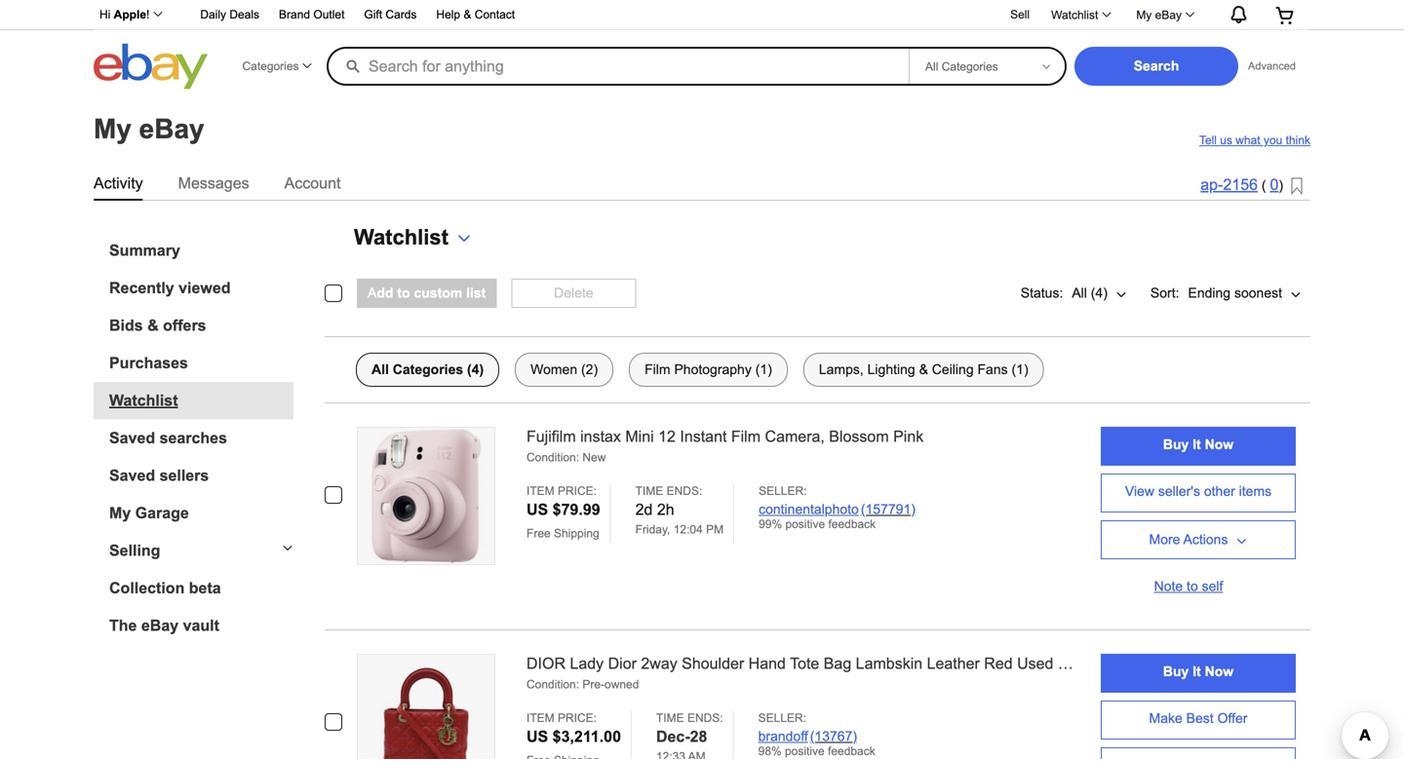 Task type: vqa. For each thing, say whether or not it's contained in the screenshot.
see all button
no



Task type: describe. For each thing, give the bounding box(es) containing it.
1 vertical spatial my
[[94, 113, 132, 144]]

seller: continentalphoto (157791) 99% positive feedback
[[759, 484, 916, 531]]

my ebay link
[[1126, 3, 1203, 27]]

dior
[[608, 655, 637, 673]]

collection
[[109, 580, 185, 597]]

bids & offers
[[109, 317, 206, 335]]

my garage
[[109, 505, 189, 522]]

price: for $79.99
[[558, 484, 597, 498]]

account link
[[284, 171, 341, 196]]

selling button
[[94, 542, 294, 560]]

saved searches link
[[109, 430, 294, 448]]

2h
[[657, 501, 675, 519]]

lady
[[570, 655, 604, 673]]

ap-2156 link
[[1201, 176, 1258, 194]]

pink
[[893, 428, 924, 446]]

think
[[1286, 134, 1311, 147]]

buy it now for seller's
[[1163, 437, 1234, 453]]

buy it now link for best
[[1101, 654, 1296, 693]]

deals
[[230, 8, 259, 21]]

feedback for bag
[[828, 745, 875, 758]]

Search for anything text field
[[330, 49, 905, 84]]

buy for best
[[1163, 665, 1189, 680]]

fujifilm instax mini 12 instant film camera, blossom pink image
[[358, 428, 494, 565]]

purchases link
[[109, 355, 294, 373]]

status: all (4)
[[1021, 286, 1108, 301]]

collection beta link
[[109, 580, 294, 598]]

ebay for the ebay vault link
[[141, 617, 179, 635]]

friday,
[[635, 523, 670, 536]]

self
[[1202, 579, 1223, 594]]

instant
[[680, 428, 727, 446]]

shipping
[[554, 527, 599, 540]]

(157791) link
[[861, 502, 916, 517]]

my for my garage link
[[109, 505, 131, 522]]

all (4) button
[[1063, 274, 1136, 313]]

now for offer
[[1205, 665, 1234, 680]]

item price: us $79.99 free shipping
[[527, 484, 600, 540]]

)
[[1279, 178, 1283, 193]]

account
[[284, 175, 341, 192]]

note to self
[[1154, 579, 1223, 594]]

sort: ending soonest
[[1151, 286, 1282, 301]]

bag
[[824, 655, 852, 673]]

account navigation
[[89, 0, 1311, 30]]

gift cards link
[[364, 5, 417, 26]]

saved for saved sellers
[[109, 467, 155, 485]]

sell link
[[1002, 8, 1039, 21]]

98%
[[758, 745, 782, 758]]

dior lady dior 2way shoulder hand tote bag lambskin leather red used women link
[[527, 654, 1111, 675]]

2 vertical spatial watchlist
[[109, 392, 178, 410]]

my ebay main content
[[8, 95, 1396, 760]]

continentalphoto
[[759, 502, 859, 517]]

(157791)
[[861, 502, 916, 517]]

time for dec-
[[656, 712, 684, 725]]

none submit inside 'banner'
[[1075, 47, 1239, 86]]

hi apple !
[[99, 8, 150, 21]]

categories
[[242, 59, 299, 73]]

daily
[[200, 8, 226, 21]]

99%
[[759, 518, 782, 531]]

item price: us $3,211.00
[[527, 712, 621, 746]]

ebay home image
[[94, 43, 208, 90]]

0 horizontal spatial watchlist link
[[109, 392, 294, 410]]

brand outlet
[[279, 8, 345, 21]]

ap-
[[1201, 176, 1223, 194]]

1 vertical spatial ebay
[[139, 113, 204, 144]]

ap-2156 ( 0 )
[[1201, 176, 1283, 194]]

2d
[[635, 501, 653, 519]]

red
[[984, 655, 1013, 673]]

make best offer
[[1149, 711, 1248, 727]]

summary link
[[109, 242, 294, 260]]

seller: brandoff (13767) 98% positive feedback
[[758, 712, 875, 758]]

it for best
[[1193, 665, 1201, 680]]

$3,211.00
[[553, 728, 621, 746]]

time ends: 2d 2h friday, 12:04 pm
[[635, 484, 724, 536]]

gift cards
[[364, 8, 417, 21]]

seller: for camera,
[[759, 484, 807, 498]]

viewed
[[179, 279, 231, 297]]

add
[[368, 286, 393, 301]]

contact
[[475, 8, 515, 21]]

pre-
[[583, 678, 605, 691]]

to for note
[[1187, 579, 1198, 594]]

ends: for 2h
[[667, 484, 702, 498]]

collection beta
[[109, 580, 221, 597]]

camera,
[[765, 428, 825, 446]]

custom
[[414, 286, 462, 301]]

12:04
[[674, 523, 703, 536]]

new
[[583, 451, 606, 464]]

notifications image
[[1227, 5, 1249, 24]]

ebay for my ebay link
[[1155, 8, 1182, 21]]

advanced link
[[1239, 47, 1306, 86]]

tote
[[790, 655, 819, 673]]

ends: for 28
[[687, 712, 723, 725]]

bids & offers link
[[109, 317, 294, 335]]

recently viewed link
[[109, 279, 294, 297]]

(4)
[[1091, 286, 1108, 301]]

seller: for tote
[[758, 712, 806, 725]]

fujifilm instax mini 12 instant film camera, blossom pink link
[[527, 427, 1079, 447]]

& for help
[[464, 8, 471, 21]]

recently viewed
[[109, 279, 231, 297]]

saved sellers
[[109, 467, 209, 485]]

messages link
[[178, 171, 249, 196]]

apple
[[114, 8, 146, 21]]

my ebay inside main content
[[94, 113, 204, 144]]

watchlist inside popup button
[[354, 225, 449, 249]]

dior lady dior 2way shoulder hand tote bag lambskin leather red used women condition: pre-owned
[[527, 655, 1111, 691]]

your shopping cart image
[[1275, 5, 1297, 24]]

daily deals
[[200, 8, 259, 21]]

dior lady dior 2way shoulder hand tote bag lambskin leather red used women image
[[358, 655, 494, 760]]



Task type: locate. For each thing, give the bounding box(es) containing it.
12
[[658, 428, 676, 446]]

buy it now link
[[1101, 427, 1296, 466], [1101, 654, 1296, 693]]

condition: inside dior lady dior 2way shoulder hand tote bag lambskin leather red used women condition: pre-owned
[[527, 678, 579, 691]]

owned
[[605, 678, 639, 691]]

None submit
[[1075, 47, 1239, 86]]

it up make best offer
[[1193, 665, 1201, 680]]

price: up $3,211.00 at the left of page
[[558, 712, 597, 725]]

0 vertical spatial time
[[635, 484, 663, 498]]

ebay left notifications image
[[1155, 8, 1182, 21]]

time inside time ends: dec-28
[[656, 712, 684, 725]]

my for my ebay link
[[1136, 8, 1152, 21]]

2156
[[1223, 176, 1258, 194]]

1 horizontal spatial watchlist link
[[1041, 3, 1120, 27]]

2 it from the top
[[1193, 665, 1201, 680]]

1 horizontal spatial my ebay
[[1136, 8, 1182, 21]]

0 vertical spatial positive
[[785, 518, 825, 531]]

2 buy it now from the top
[[1163, 665, 1234, 680]]

film
[[731, 428, 761, 446]]

garage
[[135, 505, 189, 522]]

1 vertical spatial &
[[147, 317, 159, 335]]

1 vertical spatial now
[[1205, 665, 1234, 680]]

1 horizontal spatial to
[[1187, 579, 1198, 594]]

to right add
[[397, 286, 410, 301]]

buy it now link up view seller's other items
[[1101, 427, 1296, 466]]

watchlist up add
[[354, 225, 449, 249]]

1 horizontal spatial watchlist
[[354, 225, 449, 249]]

time ends: dec-28
[[656, 712, 723, 746]]

feedback down (157791) at the bottom of page
[[828, 518, 876, 531]]

us for us $79.99
[[527, 501, 548, 519]]

0 vertical spatial item
[[527, 484, 555, 498]]

1 vertical spatial buy
[[1163, 665, 1189, 680]]

1 vertical spatial my ebay
[[94, 113, 204, 144]]

buy up make
[[1163, 665, 1189, 680]]

us up "free"
[[527, 501, 548, 519]]

condition: down dior
[[527, 678, 579, 691]]

1 vertical spatial watchlist
[[354, 225, 449, 249]]

ebay inside account navigation
[[1155, 8, 1182, 21]]

0 vertical spatial now
[[1205, 437, 1234, 453]]

0 vertical spatial my
[[1136, 8, 1152, 21]]

0 horizontal spatial watchlist
[[109, 392, 178, 410]]

note
[[1154, 579, 1183, 594]]

ends: inside time ends: dec-28
[[687, 712, 723, 725]]

my up selling
[[109, 505, 131, 522]]

item
[[527, 484, 555, 498], [527, 712, 555, 725]]

buy it now link for seller's
[[1101, 427, 1296, 466]]

soonest
[[1235, 286, 1282, 301]]

(13767) link
[[810, 729, 857, 744]]

saved
[[109, 430, 155, 447], [109, 467, 155, 485]]

best
[[1186, 711, 1214, 727]]

now for other
[[1205, 437, 1234, 453]]

0 vertical spatial it
[[1193, 437, 1201, 453]]

watchlist right the sell link
[[1051, 8, 1098, 21]]

watchlist
[[1051, 8, 1098, 21], [354, 225, 449, 249], [109, 392, 178, 410]]

price: inside item price: us $3,211.00
[[558, 712, 597, 725]]

1 condition: from the top
[[527, 451, 579, 464]]

1 price: from the top
[[558, 484, 597, 498]]

2 horizontal spatial watchlist
[[1051, 8, 1098, 21]]

my ebay left notifications image
[[1136, 8, 1182, 21]]

2 vertical spatial my
[[109, 505, 131, 522]]

watchlist inside account navigation
[[1051, 8, 1098, 21]]

2 saved from the top
[[109, 467, 155, 485]]

my left notifications image
[[1136, 8, 1152, 21]]

1 item from the top
[[527, 484, 555, 498]]

banner
[[89, 0, 1311, 95]]

ends:
[[667, 484, 702, 498], [687, 712, 723, 725]]

watchlist link right the sell link
[[1041, 3, 1120, 27]]

item up $3,211.00 at the left of page
[[527, 712, 555, 725]]

my ebay down "ebay home" image
[[94, 113, 204, 144]]

continentalphoto link
[[759, 502, 859, 517]]

1 vertical spatial ends:
[[687, 712, 723, 725]]

& right bids
[[147, 317, 159, 335]]

1 buy from the top
[[1163, 437, 1189, 453]]

now up other
[[1205, 437, 1234, 453]]

0 vertical spatial buy it now link
[[1101, 427, 1296, 466]]

0 vertical spatial us
[[527, 501, 548, 519]]

positive inside seller: brandoff (13767) 98% positive feedback
[[785, 745, 825, 758]]

buy it now link up make best offer
[[1101, 654, 1296, 693]]

item inside item price: us $3,211.00
[[527, 712, 555, 725]]

daily deals link
[[200, 5, 259, 26]]

price: for $3,211.00
[[558, 712, 597, 725]]

gift
[[364, 8, 382, 21]]

1 feedback from the top
[[828, 518, 876, 531]]

searches
[[160, 430, 227, 447]]

time up 2d
[[635, 484, 663, 498]]

help & contact
[[436, 8, 515, 21]]

watchlist down purchases
[[109, 392, 178, 410]]

women
[[1058, 655, 1111, 673]]

feedback for blossom
[[828, 518, 876, 531]]

0 vertical spatial seller:
[[759, 484, 807, 498]]

seller: inside seller: brandoff (13767) 98% positive feedback
[[758, 712, 806, 725]]

watchlist link inside account navigation
[[1041, 3, 1120, 27]]

categories button
[[236, 45, 317, 87]]

us for us $3,211.00
[[527, 728, 548, 746]]

seller: up brandoff link
[[758, 712, 806, 725]]

& inside my ebay main content
[[147, 317, 159, 335]]

activity link
[[94, 171, 143, 196]]

time up dec-
[[656, 712, 684, 725]]

0 vertical spatial condition:
[[527, 451, 579, 464]]

tell
[[1199, 134, 1217, 147]]

0 horizontal spatial to
[[397, 286, 410, 301]]

ebay right the
[[141, 617, 179, 635]]

1 vertical spatial condition:
[[527, 678, 579, 691]]

1 buy it now link from the top
[[1101, 427, 1296, 466]]

0 vertical spatial watchlist link
[[1041, 3, 1120, 27]]

to left self
[[1187, 579, 1198, 594]]

2 buy it now link from the top
[[1101, 654, 1296, 693]]

price: up $79.99 in the left of the page
[[558, 484, 597, 498]]

us left $3,211.00 at the left of page
[[527, 728, 548, 746]]

seller: inside seller: continentalphoto (157791) 99% positive feedback
[[759, 484, 807, 498]]

1 vertical spatial us
[[527, 728, 548, 746]]

item for $3,211.00
[[527, 712, 555, 725]]

condition: inside fujifilm instax mini 12 instant film camera, blossom pink condition: new
[[527, 451, 579, 464]]

1 vertical spatial positive
[[785, 745, 825, 758]]

ends: up 2h on the bottom left
[[667, 484, 702, 498]]

positive
[[785, 518, 825, 531], [785, 745, 825, 758]]

buy it now up make best offer
[[1163, 665, 1234, 680]]

0 horizontal spatial my ebay
[[94, 113, 204, 144]]

(
[[1262, 178, 1266, 193]]

other
[[1204, 484, 1235, 499]]

instax
[[580, 428, 621, 446]]

1 vertical spatial watchlist link
[[109, 392, 294, 410]]

0 vertical spatial my ebay
[[1136, 8, 1182, 21]]

& inside account navigation
[[464, 8, 471, 21]]

seller:
[[759, 484, 807, 498], [758, 712, 806, 725]]

advanced
[[1248, 60, 1296, 72]]

dior
[[527, 655, 566, 673]]

feedback
[[828, 518, 876, 531], [828, 745, 875, 758]]

tell us what you think link
[[1199, 134, 1311, 147]]

0 vertical spatial &
[[464, 8, 471, 21]]

actions
[[1183, 532, 1228, 548]]

saved up saved sellers
[[109, 430, 155, 447]]

us inside item price: us $3,211.00
[[527, 728, 548, 746]]

1 vertical spatial buy it now link
[[1101, 654, 1296, 693]]

buy it now for best
[[1163, 665, 1234, 680]]

saved up the "my garage"
[[109, 467, 155, 485]]

positive inside seller: continentalphoto (157791) 99% positive feedback
[[785, 518, 825, 531]]

1 saved from the top
[[109, 430, 155, 447]]

us inside item price: us $79.99 free shipping
[[527, 501, 548, 519]]

2 vertical spatial ebay
[[141, 617, 179, 635]]

0 vertical spatial ends:
[[667, 484, 702, 498]]

2way
[[641, 655, 677, 673]]

status:
[[1021, 286, 1063, 301]]

1 us from the top
[[527, 501, 548, 519]]

now
[[1205, 437, 1234, 453], [1205, 665, 1234, 680]]

item inside item price: us $79.99 free shipping
[[527, 484, 555, 498]]

seller: up continentalphoto
[[759, 484, 807, 498]]

0 vertical spatial buy
[[1163, 437, 1189, 453]]

1 vertical spatial item
[[527, 712, 555, 725]]

banner containing hi
[[89, 0, 1311, 95]]

watchlist link
[[1041, 3, 1120, 27], [109, 392, 294, 410]]

beta
[[189, 580, 221, 597]]

vault
[[183, 617, 219, 635]]

0 vertical spatial to
[[397, 286, 410, 301]]

1 horizontal spatial &
[[464, 8, 471, 21]]

price: inside item price: us $79.99 free shipping
[[558, 484, 597, 498]]

1 vertical spatial to
[[1187, 579, 1198, 594]]

0 horizontal spatial &
[[147, 317, 159, 335]]

blossom
[[829, 428, 889, 446]]

brand outlet link
[[279, 5, 345, 26]]

outlet
[[313, 8, 345, 21]]

condition: down fujifilm
[[527, 451, 579, 464]]

time for 2d
[[635, 484, 663, 498]]

to
[[397, 286, 410, 301], [1187, 579, 1198, 594]]

watchlist link down purchases link
[[109, 392, 294, 410]]

my up activity
[[94, 113, 132, 144]]

0 vertical spatial ebay
[[1155, 8, 1182, 21]]

ends: inside time ends: 2d 2h friday, 12:04 pm
[[667, 484, 702, 498]]

leather
[[927, 655, 980, 673]]

2 now from the top
[[1205, 665, 1234, 680]]

2 condition: from the top
[[527, 678, 579, 691]]

ebay down "ebay home" image
[[139, 113, 204, 144]]

all
[[1072, 286, 1087, 301]]

you
[[1264, 134, 1283, 147]]

saved inside the saved sellers link
[[109, 467, 155, 485]]

1 vertical spatial seller:
[[758, 712, 806, 725]]

1 vertical spatial time
[[656, 712, 684, 725]]

(13767)
[[810, 729, 857, 744]]

my ebay
[[1136, 8, 1182, 21], [94, 113, 204, 144]]

1 vertical spatial it
[[1193, 665, 1201, 680]]

1 it from the top
[[1193, 437, 1201, 453]]

feedback inside seller: continentalphoto (157791) 99% positive feedback
[[828, 518, 876, 531]]

hi
[[99, 8, 111, 21]]

item for $79.99
[[527, 484, 555, 498]]

view
[[1125, 484, 1155, 499]]

item up $79.99 in the left of the page
[[527, 484, 555, 498]]

my inside account navigation
[[1136, 8, 1152, 21]]

positive for tote
[[785, 745, 825, 758]]

buy up seller's
[[1163, 437, 1189, 453]]

help
[[436, 8, 460, 21]]

shoulder
[[682, 655, 744, 673]]

make this page your my ebay homepage image
[[1291, 178, 1303, 196]]

to inside button
[[397, 286, 410, 301]]

2 buy from the top
[[1163, 665, 1189, 680]]

0 vertical spatial saved
[[109, 430, 155, 447]]

!
[[146, 8, 150, 21]]

1 vertical spatial saved
[[109, 467, 155, 485]]

positive down the brandoff
[[785, 745, 825, 758]]

saved searches
[[109, 430, 227, 447]]

0 vertical spatial watchlist
[[1051, 8, 1098, 21]]

to for add
[[397, 286, 410, 301]]

2 feedback from the top
[[828, 745, 875, 758]]

my garage link
[[109, 505, 294, 523]]

1 vertical spatial feedback
[[828, 745, 875, 758]]

saved for saved searches
[[109, 430, 155, 447]]

& right help
[[464, 8, 471, 21]]

0 vertical spatial price:
[[558, 484, 597, 498]]

my
[[1136, 8, 1152, 21], [94, 113, 132, 144], [109, 505, 131, 522]]

2 price: from the top
[[558, 712, 597, 725]]

us
[[1220, 134, 1233, 147]]

0 vertical spatial feedback
[[828, 518, 876, 531]]

now up offer
[[1205, 665, 1234, 680]]

2 item from the top
[[527, 712, 555, 725]]

to inside button
[[1187, 579, 1198, 594]]

sell
[[1010, 8, 1030, 21]]

it up view seller's other items
[[1193, 437, 1201, 453]]

add to custom list button
[[357, 279, 497, 308]]

feedback down (13767)
[[828, 745, 875, 758]]

$79.99
[[553, 501, 600, 519]]

1 now from the top
[[1205, 437, 1234, 453]]

1 vertical spatial price:
[[558, 712, 597, 725]]

list
[[466, 286, 486, 301]]

it for seller's
[[1193, 437, 1201, 453]]

selling
[[109, 542, 160, 560]]

1 vertical spatial buy it now
[[1163, 665, 1234, 680]]

recently
[[109, 279, 174, 297]]

saved inside saved searches link
[[109, 430, 155, 447]]

positive for camera,
[[785, 518, 825, 531]]

positive down continentalphoto
[[785, 518, 825, 531]]

what
[[1236, 134, 1261, 147]]

0 vertical spatial buy it now
[[1163, 437, 1234, 453]]

2 us from the top
[[527, 728, 548, 746]]

1 buy it now from the top
[[1163, 437, 1234, 453]]

offer
[[1218, 711, 1248, 727]]

feedback inside seller: brandoff (13767) 98% positive feedback
[[828, 745, 875, 758]]

ends: up 28
[[687, 712, 723, 725]]

& for bids
[[147, 317, 159, 335]]

saved sellers link
[[109, 467, 294, 485]]

buy for seller's
[[1163, 437, 1189, 453]]

purchases
[[109, 355, 188, 372]]

buy it now up view seller's other items
[[1163, 437, 1234, 453]]

time inside time ends: 2d 2h friday, 12:04 pm
[[635, 484, 663, 498]]

my ebay inside account navigation
[[1136, 8, 1182, 21]]



